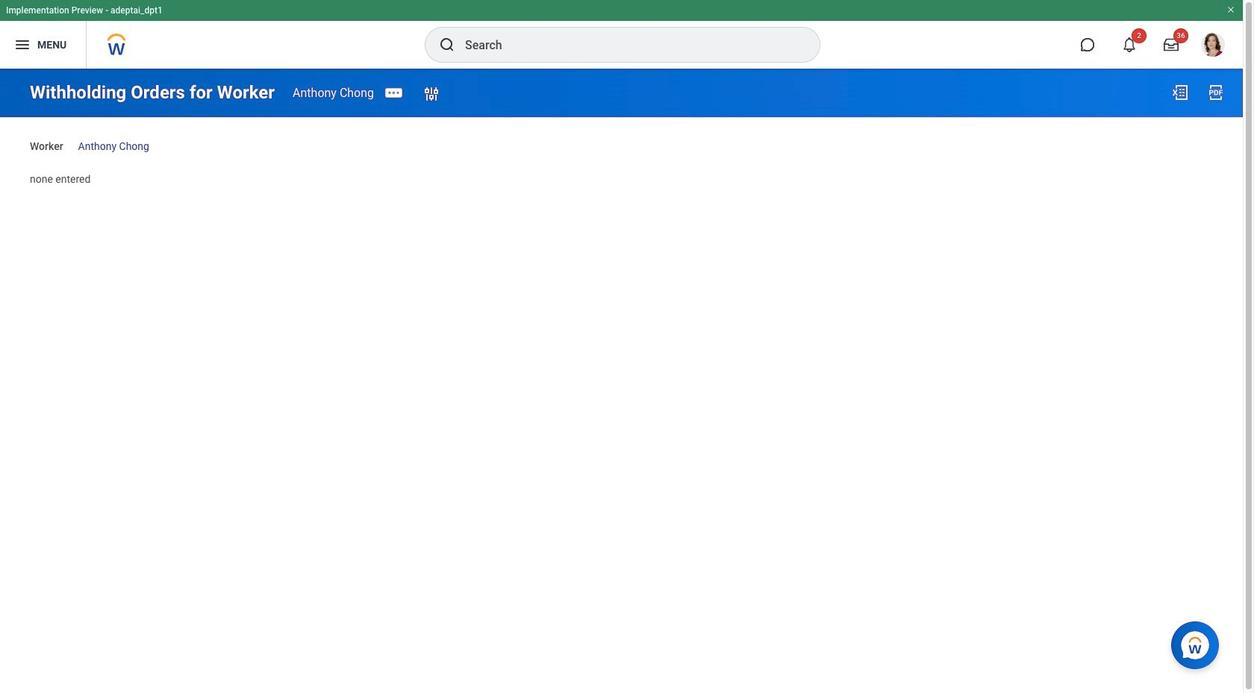 Task type: describe. For each thing, give the bounding box(es) containing it.
export to excel image
[[1172, 84, 1190, 102]]

Search Workday  search field
[[465, 28, 789, 61]]

justify image
[[13, 36, 31, 54]]

profile logan mcneil image
[[1202, 33, 1225, 60]]



Task type: locate. For each thing, give the bounding box(es) containing it.
search image
[[438, 36, 456, 54]]

notifications large image
[[1122, 37, 1137, 52]]

close environment banner image
[[1227, 5, 1236, 14]]

change selection image
[[423, 85, 441, 103]]

inbox large image
[[1164, 37, 1179, 52]]

main content
[[0, 69, 1243, 200]]

banner
[[0, 0, 1243, 69]]

view printable version (pdf) image
[[1208, 84, 1225, 102]]



Task type: vqa. For each thing, say whether or not it's contained in the screenshot.
Invoice corresponding to Approval
no



